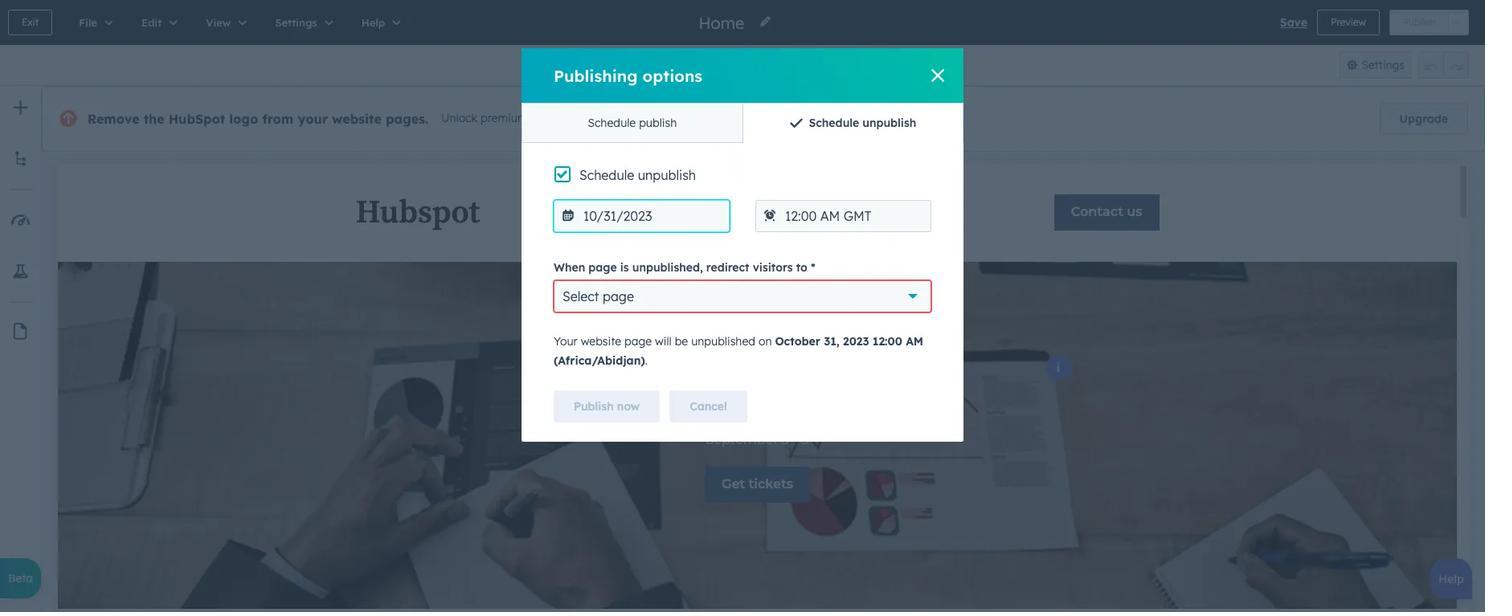 Task type: locate. For each thing, give the bounding box(es) containing it.
group
[[707, 51, 770, 79], [1419, 51, 1469, 79]]

page for select
[[603, 289, 634, 305]]

unlock premium features with crm suite starter.
[[441, 111, 699, 126]]

beta button
[[0, 559, 41, 599]]

am
[[906, 334, 924, 349]]

1 horizontal spatial website
[[581, 334, 621, 349]]

page up .
[[625, 334, 652, 349]]

navigation
[[522, 103, 964, 143]]

is
[[620, 260, 629, 275]]

when page is unpublished, redirect visitors to
[[554, 260, 808, 275]]

schedule inside button
[[588, 116, 636, 130]]

website up (africa/abidjan)
[[581, 334, 621, 349]]

cancel button
[[670, 391, 747, 423]]

1 vertical spatial unpublish
[[638, 167, 696, 183]]

visitors
[[753, 260, 793, 275]]

website inside publishing options dialog
[[581, 334, 621, 349]]

1 horizontal spatial group
[[1419, 51, 1469, 79]]

0 horizontal spatial website
[[332, 111, 382, 127]]

publishing options dialog
[[522, 48, 964, 442]]

cancel
[[690, 399, 727, 414]]

1 vertical spatial publish
[[574, 399, 614, 414]]

publish
[[1403, 16, 1436, 28], [574, 399, 614, 414]]

0 vertical spatial schedule unpublish
[[809, 116, 917, 130]]

publish up settings
[[1403, 16, 1436, 28]]

1 vertical spatial page
[[603, 289, 634, 305]]

pages.
[[386, 111, 428, 127]]

0 vertical spatial website
[[332, 111, 382, 127]]

unpublished,
[[632, 260, 703, 275]]

1 vertical spatial schedule unpublish
[[580, 167, 696, 183]]

website
[[332, 111, 382, 127], [581, 334, 621, 349]]

.
[[645, 354, 648, 368]]

page left is
[[589, 260, 617, 275]]

starter.
[[661, 111, 699, 126]]

publish left now
[[574, 399, 614, 414]]

page
[[589, 260, 617, 275], [603, 289, 634, 305], [625, 334, 652, 349]]

1 group from the left
[[707, 51, 770, 79]]

1 horizontal spatial schedule unpublish
[[809, 116, 917, 130]]

beta
[[8, 571, 33, 586]]

publish now button
[[554, 391, 660, 423]]

publish inside "button"
[[1403, 16, 1436, 28]]

HH:MM text field
[[756, 200, 932, 232]]

1 horizontal spatial publish
[[1403, 16, 1436, 28]]

MM/DD/YYYY text field
[[554, 200, 730, 232]]

publishing options
[[554, 66, 703, 86]]

schedule unpublish
[[809, 116, 917, 130], [580, 167, 696, 183]]

page inside popup button
[[603, 289, 634, 305]]

publish inside button
[[574, 399, 614, 414]]

settings button
[[1339, 51, 1412, 79]]

31,
[[824, 334, 840, 349]]

when
[[554, 260, 585, 275]]

0 vertical spatial unpublish
[[863, 116, 917, 130]]

october
[[775, 334, 821, 349]]

upgrade
[[1400, 112, 1448, 126]]

page down is
[[603, 289, 634, 305]]

suite
[[631, 111, 658, 126]]

unpublished
[[691, 334, 756, 349]]

group down publish group
[[1419, 51, 1469, 79]]

1 vertical spatial website
[[581, 334, 621, 349]]

hubspot
[[169, 111, 225, 127]]

schedule
[[588, 116, 636, 130], [809, 116, 859, 130], [580, 167, 634, 183]]

0 horizontal spatial publish
[[574, 399, 614, 414]]

website right 'your'
[[332, 111, 382, 127]]

2023
[[843, 334, 869, 349]]

group right 'options'
[[707, 51, 770, 79]]

publishing
[[554, 66, 638, 86]]

None field
[[697, 12, 750, 33]]

0 vertical spatial publish
[[1403, 16, 1436, 28]]

logo
[[229, 111, 258, 127]]

0 horizontal spatial group
[[707, 51, 770, 79]]

1 horizontal spatial unpublish
[[863, 116, 917, 130]]

0 vertical spatial page
[[589, 260, 617, 275]]

unpublish
[[863, 116, 917, 130], [638, 167, 696, 183]]



Task type: describe. For each thing, give the bounding box(es) containing it.
preview
[[1331, 16, 1366, 28]]

help link
[[1431, 559, 1473, 600]]

unlock
[[441, 111, 477, 126]]

features
[[531, 111, 575, 126]]

page for when
[[589, 260, 617, 275]]

(africa/abidjan)
[[554, 354, 645, 368]]

0 horizontal spatial unpublish
[[638, 167, 696, 183]]

unpublish inside button
[[863, 116, 917, 130]]

select page button
[[554, 281, 932, 313]]

navigation containing schedule publish
[[522, 103, 964, 143]]

schedule unpublish button
[[742, 104, 963, 142]]

exit link
[[8, 10, 52, 35]]

will
[[655, 334, 672, 349]]

crm
[[603, 111, 628, 126]]

from
[[262, 111, 294, 127]]

on
[[759, 334, 772, 349]]

0 horizontal spatial schedule unpublish
[[580, 167, 696, 183]]

october 31, 2023 12:00 am (africa/abidjan)
[[554, 334, 924, 368]]

exit
[[22, 16, 39, 28]]

settings
[[1362, 58, 1405, 72]]

schedule unpublish inside button
[[809, 116, 917, 130]]

the
[[144, 111, 164, 127]]

options
[[643, 66, 703, 86]]

12:00
[[873, 334, 903, 349]]

now
[[617, 399, 640, 414]]

schedule publish button
[[522, 104, 742, 142]]

save
[[1280, 15, 1308, 30]]

publish group
[[1389, 10, 1469, 35]]

publish now
[[574, 399, 640, 414]]

be
[[675, 334, 688, 349]]

close image
[[932, 69, 944, 82]]

select page
[[563, 289, 634, 305]]

your website page will be unpublished on
[[554, 334, 775, 349]]

2 group from the left
[[1419, 51, 1469, 79]]

2 vertical spatial page
[[625, 334, 652, 349]]

publish
[[639, 116, 677, 130]]

premium
[[481, 111, 528, 126]]

save button
[[1280, 13, 1308, 32]]

remove the hubspot logo from your website pages.
[[88, 111, 428, 127]]

remove
[[88, 111, 139, 127]]

schedule inside button
[[809, 116, 859, 130]]

upgrade link
[[1380, 103, 1469, 135]]

publish for publish
[[1403, 16, 1436, 28]]

publish for publish now
[[574, 399, 614, 414]]

your
[[298, 111, 328, 127]]

with
[[578, 111, 600, 126]]

help
[[1439, 572, 1464, 587]]

redirect
[[706, 260, 750, 275]]

publish button
[[1389, 10, 1449, 35]]

schedule publish
[[588, 116, 677, 130]]

to
[[796, 260, 808, 275]]

your
[[554, 334, 578, 349]]

select
[[563, 289, 599, 305]]

preview button
[[1317, 10, 1380, 35]]



Task type: vqa. For each thing, say whether or not it's contained in the screenshot.
Ads
no



